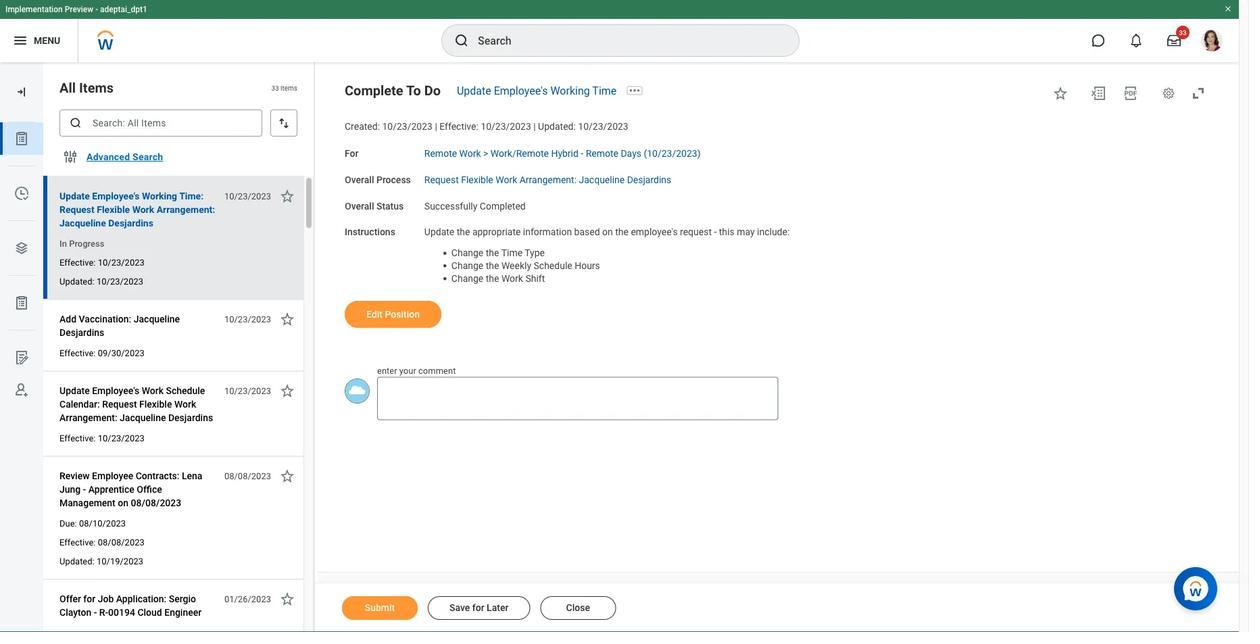 Task type: describe. For each thing, give the bounding box(es) containing it.
employee's for update employee's working time: request flexible work arrangement: jacqueline desjardins
[[92, 190, 140, 202]]

close
[[566, 603, 590, 614]]

10/19/2023
[[97, 556, 143, 566]]

effective: 09/30/2023
[[60, 348, 145, 358]]

overall process
[[345, 174, 411, 185]]

information
[[523, 227, 572, 238]]

08/10/2023
[[79, 518, 126, 529]]

Search Workday  search field
[[478, 26, 772, 55]]

update for update employee's work schedule calendar: request flexible work arrangement: jacqueline desjardins
[[60, 385, 90, 396]]

type
[[525, 247, 545, 259]]

item list element
[[43, 62, 315, 632]]

menu
[[34, 35, 60, 46]]

preview
[[65, 5, 93, 14]]

days
[[621, 148, 642, 159]]

engineer
[[164, 607, 202, 618]]

job
[[98, 593, 114, 605]]

sergio
[[169, 593, 196, 605]]

0 vertical spatial 08/08/2023
[[224, 471, 271, 481]]

remote work > work/remote hybrid - remote days (10/23/2023) link
[[425, 145, 701, 159]]

employee's for update employee's work schedule calendar: request flexible work arrangement: jacqueline desjardins
[[92, 385, 139, 396]]

the left employee's
[[616, 227, 629, 238]]

items
[[79, 80, 114, 96]]

review
[[60, 470, 90, 482]]

request
[[680, 227, 712, 238]]

time inside change the time type change the weekly schedule hours change the work shift
[[502, 247, 523, 259]]

jacqueline inside update employee's working time: request flexible work arrangement: jacqueline desjardins
[[60, 217, 106, 229]]

hours
[[575, 260, 600, 271]]

working for time
[[551, 84, 590, 97]]

09/30/2023
[[98, 348, 145, 358]]

close button
[[541, 597, 616, 620]]

- right "hybrid"
[[581, 148, 584, 159]]

application:
[[116, 593, 167, 605]]

jacqueline inside the update employee's work schedule calendar: request flexible work arrangement: jacqueline desjardins
[[120, 412, 166, 423]]

search
[[133, 151, 163, 162]]

33 for 33
[[1180, 28, 1187, 37]]

schedule inside change the time type change the weekly schedule hours change the work shift
[[534, 260, 573, 271]]

justify image
[[12, 32, 28, 49]]

process
[[377, 174, 411, 185]]

2 effective: 10/23/2023 from the top
[[60, 433, 145, 443]]

rename image
[[14, 350, 30, 366]]

work inside remote work > work/remote hybrid - remote days (10/23/2023) link
[[460, 148, 481, 159]]

perspective image
[[14, 240, 30, 256]]

star image for add vaccination: jacqueline desjardins
[[279, 311, 296, 327]]

2 remote from the left
[[586, 148, 619, 159]]

for for save
[[473, 603, 485, 614]]

overall status element
[[425, 192, 526, 212]]

1 horizontal spatial search image
[[454, 32, 470, 49]]

work/remote
[[491, 148, 549, 159]]

weekly
[[502, 260, 532, 271]]

clock check image
[[14, 185, 30, 202]]

later
[[487, 603, 509, 614]]

0 vertical spatial star image
[[1053, 85, 1069, 101]]

the left weekly in the top of the page
[[486, 260, 499, 271]]

transformation import image
[[15, 85, 28, 99]]

complete
[[345, 83, 404, 98]]

implementation preview -   adeptai_dpt1
[[5, 5, 147, 14]]

include:
[[757, 227, 790, 238]]

export to excel image
[[1091, 85, 1107, 101]]

work inside change the time type change the weekly schedule hours change the work shift
[[502, 273, 523, 284]]

all
[[60, 80, 76, 96]]

effective: 08/08/2023
[[60, 537, 145, 547]]

jacqueline inside add vaccination: jacqueline desjardins
[[134, 313, 180, 325]]

arrangement: inside the update employee's work schedule calendar: request flexible work arrangement: jacqueline desjardins
[[60, 412, 117, 423]]

office
[[137, 484, 162, 495]]

2 | from the left
[[534, 121, 536, 132]]

vaccination:
[[79, 313, 131, 325]]

your
[[400, 366, 417, 376]]

- left this
[[714, 227, 717, 238]]

33 button
[[1160, 26, 1190, 55]]

review employee contracts: lena jung - apprentice office management on 08/08/2023 button
[[60, 468, 217, 511]]

jacqueline down days on the top of page
[[579, 174, 625, 185]]

4 star image from the top
[[279, 591, 296, 607]]

desjardins inside the update employee's work schedule calendar: request flexible work arrangement: jacqueline desjardins
[[168, 412, 213, 423]]

effective: down do
[[440, 121, 479, 132]]

status
[[377, 200, 404, 212]]

employee
[[92, 470, 133, 482]]

sort image
[[277, 116, 291, 130]]

advanced search
[[87, 151, 163, 162]]

add vaccination: jacqueline desjardins button
[[60, 311, 217, 341]]

notifications large image
[[1130, 34, 1144, 47]]

apprentice
[[88, 484, 134, 495]]

schedule inside the update employee's work schedule calendar: request flexible work arrangement: jacqueline desjardins
[[166, 385, 205, 396]]

updated: 10/23/2023
[[60, 276, 143, 286]]

submit
[[365, 603, 395, 614]]

clipboard image
[[14, 295, 30, 311]]

33 items
[[271, 84, 298, 92]]

created:
[[345, 121, 380, 132]]

created: 10/23/2023 | effective: 10/23/2023 | updated: 10/23/2023
[[345, 121, 629, 132]]

work inside request flexible work arrangement: jacqueline desjardins link
[[496, 174, 518, 185]]

employee's
[[631, 227, 678, 238]]

1 effective: 10/23/2023 from the top
[[60, 257, 145, 267]]

edit
[[367, 309, 383, 320]]

complete to do
[[345, 83, 441, 98]]

may
[[737, 227, 755, 238]]

update for update the appropriate information based on the employee's request - this may include:
[[425, 227, 455, 238]]

update employee's work schedule calendar: request flexible work arrangement: jacqueline desjardins
[[60, 385, 213, 423]]

desjardins down days on the top of page
[[627, 174, 672, 185]]

r-
[[99, 607, 108, 618]]

time:
[[179, 190, 204, 202]]

0 vertical spatial arrangement:
[[520, 174, 577, 185]]

menu button
[[0, 19, 78, 62]]

do
[[425, 83, 441, 98]]

update for update employee's working time
[[457, 84, 492, 97]]

clayton
[[60, 607, 91, 618]]

enter your comment text field
[[377, 377, 779, 420]]

view printable version (pdf) image
[[1123, 85, 1140, 101]]

0 vertical spatial time
[[593, 84, 617, 97]]

position
[[385, 309, 420, 320]]

- inside review employee contracts: lena jung - apprentice office management on 08/08/2023
[[83, 484, 86, 495]]

00194
[[108, 607, 135, 618]]

request inside request flexible work arrangement: jacqueline desjardins link
[[425, 174, 459, 185]]

updated: for update employee's working time: request flexible work arrangement: jacqueline desjardins
[[60, 276, 95, 286]]

update employee's working time: request flexible work arrangement: jacqueline desjardins
[[60, 190, 215, 229]]

completed
[[480, 200, 526, 212]]

edit position button
[[345, 301, 442, 328]]

updated: for review employee contracts: lena jung - apprentice office management on 08/08/2023
[[60, 556, 95, 566]]

(10/23/2023)
[[644, 148, 701, 159]]

request flexible work arrangement: jacqueline desjardins link
[[425, 171, 672, 185]]

update employee's working time: request flexible work arrangement: jacqueline desjardins button
[[60, 188, 217, 231]]

update for update employee's working time: request flexible work arrangement: jacqueline desjardins
[[60, 190, 90, 202]]



Task type: locate. For each thing, give the bounding box(es) containing it.
1 vertical spatial on
[[118, 497, 129, 509]]

comment
[[419, 366, 456, 376]]

offer for job application: sergio clayton ‎- r-00194 cloud engineer
[[60, 593, 202, 618]]

offer
[[60, 593, 81, 605]]

update employee's working time
[[457, 84, 617, 97]]

inbox large image
[[1168, 34, 1182, 47]]

cloud
[[138, 607, 162, 618]]

all items
[[60, 80, 114, 96]]

1 horizontal spatial star image
[[1053, 85, 1069, 101]]

gear image
[[1163, 87, 1176, 100]]

0 vertical spatial change
[[452, 247, 484, 259]]

update
[[457, 84, 492, 97], [60, 190, 90, 202], [425, 227, 455, 238], [60, 385, 90, 396]]

employee's inside update employee's working time: request flexible work arrangement: jacqueline desjardins
[[92, 190, 140, 202]]

request up successfully
[[425, 174, 459, 185]]

1 horizontal spatial |
[[534, 121, 536, 132]]

3 change from the top
[[452, 273, 484, 284]]

jacqueline up 09/30/2023
[[134, 313, 180, 325]]

33 left profile logan mcneil image
[[1180, 28, 1187, 37]]

1 horizontal spatial 33
[[1180, 28, 1187, 37]]

based
[[575, 227, 600, 238]]

work
[[460, 148, 481, 159], [496, 174, 518, 185], [132, 204, 154, 215], [502, 273, 523, 284], [142, 385, 164, 396], [174, 399, 196, 410]]

08/08/2023
[[224, 471, 271, 481], [131, 497, 181, 509], [98, 537, 145, 547]]

star image for review employee contracts: lena jung - apprentice office management on 08/08/2023
[[279, 468, 296, 484]]

effective: down in progress
[[60, 257, 96, 267]]

add
[[60, 313, 77, 325]]

flexible up progress on the top of page
[[97, 204, 130, 215]]

0 horizontal spatial arrangement:
[[60, 412, 117, 423]]

desjardins up updated: 10/23/2023
[[108, 217, 153, 229]]

employee's inside the update employee's work schedule calendar: request flexible work arrangement: jacqueline desjardins
[[92, 385, 139, 396]]

| up work/remote
[[534, 121, 536, 132]]

0 vertical spatial schedule
[[534, 260, 573, 271]]

profile logan mcneil image
[[1202, 30, 1223, 54]]

1 vertical spatial change
[[452, 260, 484, 271]]

0 horizontal spatial request
[[60, 204, 95, 215]]

0 horizontal spatial working
[[142, 190, 177, 202]]

update inside the update employee's work schedule calendar: request flexible work arrangement: jacqueline desjardins
[[60, 385, 90, 396]]

on right based
[[603, 227, 613, 238]]

this
[[719, 227, 735, 238]]

for up ‎-
[[83, 593, 96, 605]]

update employee's working time link
[[457, 84, 617, 97]]

updated: 10/19/2023
[[60, 556, 143, 566]]

lena
[[182, 470, 203, 482]]

1 vertical spatial effective: 10/23/2023
[[60, 433, 145, 443]]

close environment banner image
[[1225, 5, 1233, 13]]

remote
[[425, 148, 457, 159], [586, 148, 619, 159]]

employee's for update employee's working time
[[494, 84, 548, 97]]

flexible
[[461, 174, 494, 185], [97, 204, 130, 215], [139, 399, 172, 410]]

overall status
[[345, 200, 404, 212]]

update down configure image
[[60, 190, 90, 202]]

1 horizontal spatial on
[[603, 227, 613, 238]]

0 horizontal spatial time
[[502, 247, 523, 259]]

08/08/2023 inside review employee contracts: lena jung - apprentice office management on 08/08/2023
[[131, 497, 181, 509]]

effective: 10/23/2023 up updated: 10/23/2023
[[60, 257, 145, 267]]

request
[[425, 174, 459, 185], [60, 204, 95, 215], [102, 399, 137, 410]]

1 horizontal spatial flexible
[[139, 399, 172, 410]]

working left the time:
[[142, 190, 177, 202]]

0 horizontal spatial for
[[83, 593, 96, 605]]

employee's down advanced
[[92, 190, 140, 202]]

working up remote work > work/remote hybrid - remote days (10/23/2023) link
[[551, 84, 590, 97]]

-
[[95, 5, 98, 14], [581, 148, 584, 159], [714, 227, 717, 238], [83, 484, 86, 495]]

2 vertical spatial flexible
[[139, 399, 172, 410]]

0 horizontal spatial search image
[[69, 116, 83, 130]]

1 vertical spatial 08/08/2023
[[131, 497, 181, 509]]

01/26/2023
[[224, 594, 271, 604]]

updated: down effective: 08/08/2023
[[60, 556, 95, 566]]

update the appropriate information based on the employee's request - this may include:
[[425, 227, 790, 238]]

1 remote from the left
[[425, 148, 457, 159]]

time
[[593, 84, 617, 97], [502, 247, 523, 259]]

instructions
[[345, 227, 396, 238]]

overall for overall process
[[345, 174, 374, 185]]

0 vertical spatial request
[[425, 174, 459, 185]]

1 horizontal spatial time
[[593, 84, 617, 97]]

save for later
[[450, 603, 509, 614]]

successfully completed
[[425, 200, 526, 212]]

2 vertical spatial employee's
[[92, 385, 139, 396]]

update up calendar: in the bottom of the page
[[60, 385, 90, 396]]

33 inside item list element
[[271, 84, 279, 92]]

2 horizontal spatial flexible
[[461, 174, 494, 185]]

1 overall from the top
[[345, 174, 374, 185]]

flexible up overall status element
[[461, 174, 494, 185]]

- up management
[[83, 484, 86, 495]]

0 horizontal spatial schedule
[[166, 385, 205, 396]]

action bar region
[[315, 583, 1240, 632]]

due:
[[60, 518, 77, 529]]

working for time:
[[142, 190, 177, 202]]

implementation
[[5, 5, 63, 14]]

0 vertical spatial effective: 10/23/2023
[[60, 257, 145, 267]]

33 for 33 items
[[271, 84, 279, 92]]

add vaccination: jacqueline desjardins
[[60, 313, 180, 338]]

for
[[345, 148, 359, 159]]

1 | from the left
[[435, 121, 437, 132]]

1 horizontal spatial remote
[[586, 148, 619, 159]]

33 inside "33" button
[[1180, 28, 1187, 37]]

desjardins inside update employee's working time: request flexible work arrangement: jacqueline desjardins
[[108, 217, 153, 229]]

1 vertical spatial flexible
[[97, 204, 130, 215]]

enter
[[377, 366, 397, 376]]

for for offer
[[83, 593, 96, 605]]

1 horizontal spatial schedule
[[534, 260, 573, 271]]

effective: down add
[[60, 348, 96, 358]]

time up weekly in the top of the page
[[502, 247, 523, 259]]

calendar:
[[60, 399, 100, 410]]

successfully
[[425, 200, 478, 212]]

1 vertical spatial 33
[[271, 84, 279, 92]]

flexible inside update employee's working time: request flexible work arrangement: jacqueline desjardins
[[97, 204, 130, 215]]

the left shift
[[486, 273, 499, 284]]

3 star image from the top
[[279, 468, 296, 484]]

0 vertical spatial flexible
[[461, 174, 494, 185]]

0 vertical spatial overall
[[345, 174, 374, 185]]

flexible down 09/30/2023
[[139, 399, 172, 410]]

1 vertical spatial arrangement:
[[157, 204, 215, 215]]

updated: down in progress
[[60, 276, 95, 286]]

enter your comment
[[377, 366, 456, 376]]

for right 'save'
[[473, 603, 485, 614]]

request flexible work arrangement: jacqueline desjardins
[[425, 174, 672, 185]]

0 horizontal spatial star image
[[279, 383, 296, 399]]

1 vertical spatial updated:
[[60, 276, 95, 286]]

1 vertical spatial request
[[60, 204, 95, 215]]

updated: up remote work > work/remote hybrid - remote days (10/23/2023) link
[[538, 121, 576, 132]]

| down do
[[435, 121, 437, 132]]

0 horizontal spatial on
[[118, 497, 129, 509]]

0 horizontal spatial |
[[435, 121, 437, 132]]

>
[[484, 148, 489, 159]]

remote left days on the top of page
[[586, 148, 619, 159]]

list
[[0, 122, 43, 406]]

adeptai_dpt1
[[100, 5, 147, 14]]

jung
[[60, 484, 81, 495]]

working
[[551, 84, 590, 97], [142, 190, 177, 202]]

overall down for at the top
[[345, 174, 374, 185]]

due: 08/10/2023
[[60, 518, 126, 529]]

2 vertical spatial updated:
[[60, 556, 95, 566]]

contracts:
[[136, 470, 180, 482]]

0 vertical spatial search image
[[454, 32, 470, 49]]

arrangement: inside update employee's working time: request flexible work arrangement: jacqueline desjardins
[[157, 204, 215, 215]]

appropriate
[[473, 227, 521, 238]]

2 star image from the top
[[279, 311, 296, 327]]

2 overall from the top
[[345, 200, 374, 212]]

request right calendar: in the bottom of the page
[[102, 399, 137, 410]]

1 vertical spatial time
[[502, 247, 523, 259]]

overall for overall status
[[345, 200, 374, 212]]

hybrid
[[551, 148, 579, 159]]

management
[[60, 497, 116, 509]]

star image
[[1053, 85, 1069, 101], [279, 383, 296, 399]]

2 horizontal spatial arrangement:
[[520, 174, 577, 185]]

in progress
[[60, 238, 104, 249]]

08/08/2023 right lena
[[224, 471, 271, 481]]

2 vertical spatial 08/08/2023
[[98, 537, 145, 547]]

Search: All Items text field
[[60, 110, 262, 137]]

advanced
[[87, 151, 130, 162]]

jacqueline up in progress
[[60, 217, 106, 229]]

on down apprentice
[[118, 497, 129, 509]]

shift
[[526, 273, 545, 284]]

desjardins up lena
[[168, 412, 213, 423]]

save for later button
[[428, 597, 530, 620]]

on inside review employee contracts: lena jung - apprentice office management on 08/08/2023
[[118, 497, 129, 509]]

remote left >
[[425, 148, 457, 159]]

1 vertical spatial employee's
[[92, 190, 140, 202]]

08/08/2023 up 10/19/2023
[[98, 537, 145, 547]]

desjardins inside add vaccination: jacqueline desjardins
[[60, 327, 104, 338]]

1 change from the top
[[452, 247, 484, 259]]

0 horizontal spatial remote
[[425, 148, 457, 159]]

employee's
[[494, 84, 548, 97], [92, 190, 140, 202], [92, 385, 139, 396]]

the
[[457, 227, 470, 238], [616, 227, 629, 238], [486, 247, 499, 259], [486, 260, 499, 271], [486, 273, 499, 284]]

33 left items
[[271, 84, 279, 92]]

0 horizontal spatial flexible
[[97, 204, 130, 215]]

0 vertical spatial 33
[[1180, 28, 1187, 37]]

save
[[450, 603, 470, 614]]

for
[[83, 593, 96, 605], [473, 603, 485, 614]]

request up in progress
[[60, 204, 95, 215]]

search image
[[454, 32, 470, 49], [69, 116, 83, 130]]

schedule
[[534, 260, 573, 271], [166, 385, 205, 396]]

- inside menu banner
[[95, 5, 98, 14]]

update employee's work schedule calendar: request flexible work arrangement: jacqueline desjardins button
[[60, 383, 217, 426]]

the down the successfully completed
[[457, 227, 470, 238]]

0 vertical spatial working
[[551, 84, 590, 97]]

flexible inside the update employee's work schedule calendar: request flexible work arrangement: jacqueline desjardins
[[139, 399, 172, 410]]

update inside update employee's working time: request flexible work arrangement: jacqueline desjardins
[[60, 190, 90, 202]]

overall up the instructions
[[345, 200, 374, 212]]

1 vertical spatial schedule
[[166, 385, 205, 396]]

menu banner
[[0, 0, 1240, 62]]

update up created: 10/23/2023 | effective: 10/23/2023 | updated: 10/23/2023
[[457, 84, 492, 97]]

update down successfully
[[425, 227, 455, 238]]

1 horizontal spatial arrangement:
[[157, 204, 215, 215]]

jacqueline
[[579, 174, 625, 185], [60, 217, 106, 229], [134, 313, 180, 325], [120, 412, 166, 423]]

effective: down due:
[[60, 537, 96, 547]]

1 horizontal spatial working
[[551, 84, 590, 97]]

08/08/2023 down 'office'
[[131, 497, 181, 509]]

1 horizontal spatial for
[[473, 603, 485, 614]]

2 change from the top
[[452, 260, 484, 271]]

2 vertical spatial arrangement:
[[60, 412, 117, 423]]

advanced search button
[[81, 143, 169, 170]]

jacqueline up the contracts:
[[120, 412, 166, 423]]

request inside the update employee's work schedule calendar: request flexible work arrangement: jacqueline desjardins
[[102, 399, 137, 410]]

2 horizontal spatial request
[[425, 174, 459, 185]]

- right preview
[[95, 5, 98, 14]]

for inside 'action bar' region
[[473, 603, 485, 614]]

1 vertical spatial star image
[[279, 383, 296, 399]]

the down the appropriate
[[486, 247, 499, 259]]

offer for job application: sergio clayton ‎- r-00194 cloud engineer button
[[60, 591, 217, 621]]

0 horizontal spatial 33
[[271, 84, 279, 92]]

employee's up created: 10/23/2023 | effective: 10/23/2023 | updated: 10/23/2023
[[494, 84, 548, 97]]

desjardins
[[627, 174, 672, 185], [108, 217, 153, 229], [60, 327, 104, 338], [168, 412, 213, 423]]

user plus image
[[14, 382, 30, 398]]

effective: down calendar: in the bottom of the page
[[60, 433, 96, 443]]

change the time type change the weekly schedule hours change the work shift
[[452, 247, 600, 284]]

configure image
[[62, 149, 78, 165]]

1 vertical spatial working
[[142, 190, 177, 202]]

fullscreen image
[[1191, 85, 1207, 101]]

submit button
[[342, 597, 418, 620]]

progress
[[69, 238, 104, 249]]

effective:
[[440, 121, 479, 132], [60, 257, 96, 267], [60, 348, 96, 358], [60, 433, 96, 443], [60, 537, 96, 547]]

items
[[281, 84, 298, 92]]

0 vertical spatial employee's
[[494, 84, 548, 97]]

1 vertical spatial overall
[[345, 200, 374, 212]]

arrangement: down calendar: in the bottom of the page
[[60, 412, 117, 423]]

star image
[[279, 188, 296, 204], [279, 311, 296, 327], [279, 468, 296, 484], [279, 591, 296, 607]]

1 horizontal spatial request
[[102, 399, 137, 410]]

1 star image from the top
[[279, 188, 296, 204]]

in
[[60, 238, 67, 249]]

arrangement: down "remote work > work/remote hybrid - remote days (10/23/2023)"
[[520, 174, 577, 185]]

star image for update employee's working time: request flexible work arrangement: jacqueline desjardins
[[279, 188, 296, 204]]

to
[[406, 83, 421, 98]]

time down search workday "search box"
[[593, 84, 617, 97]]

review employee contracts: lena jung - apprentice office management on 08/08/2023
[[60, 470, 203, 509]]

effective: 10/23/2023 up employee
[[60, 433, 145, 443]]

for inside offer for job application: sergio clayton ‎- r-00194 cloud engineer
[[83, 593, 96, 605]]

2 vertical spatial request
[[102, 399, 137, 410]]

1 vertical spatial search image
[[69, 116, 83, 130]]

work inside update employee's working time: request flexible work arrangement: jacqueline desjardins
[[132, 204, 154, 215]]

request inside update employee's working time: request flexible work arrangement: jacqueline desjardins
[[60, 204, 95, 215]]

employee's down 09/30/2023
[[92, 385, 139, 396]]

working inside update employee's working time: request flexible work arrangement: jacqueline desjardins
[[142, 190, 177, 202]]

clipboard image
[[14, 131, 30, 147]]

updated:
[[538, 121, 576, 132], [60, 276, 95, 286], [60, 556, 95, 566]]

arrangement: down the time:
[[157, 204, 215, 215]]

desjardins down add
[[60, 327, 104, 338]]

2 vertical spatial change
[[452, 273, 484, 284]]

remote work > work/remote hybrid - remote days (10/23/2023)
[[425, 148, 701, 159]]

0 vertical spatial updated:
[[538, 121, 576, 132]]

0 vertical spatial on
[[603, 227, 613, 238]]



Task type: vqa. For each thing, say whether or not it's contained in the screenshot.
the Jung
yes



